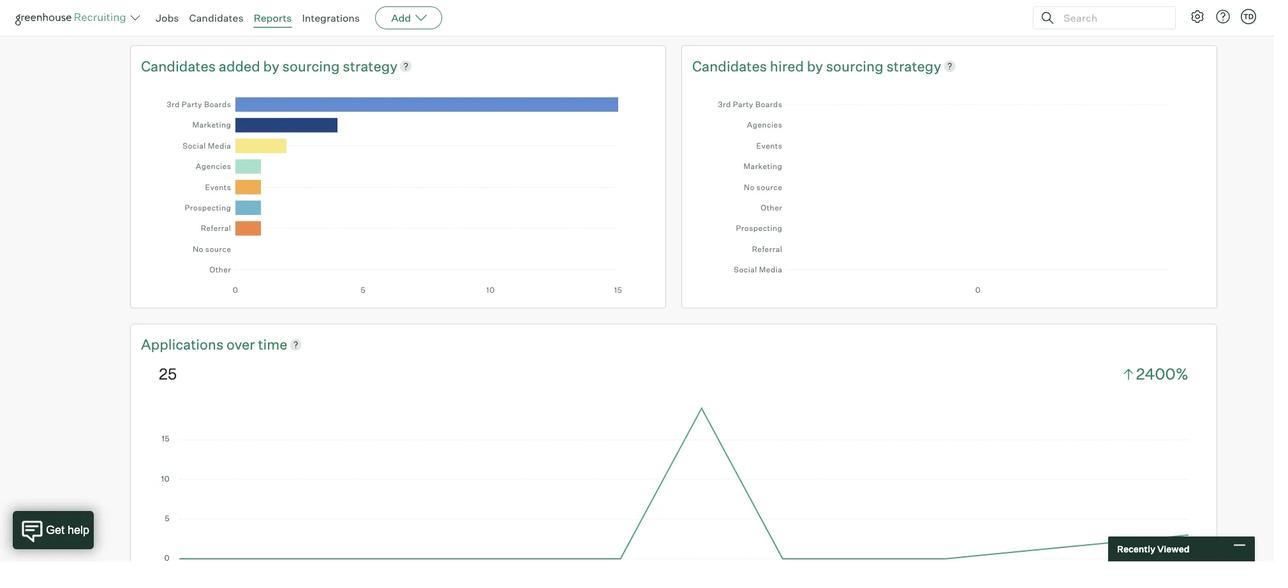 Task type: vqa. For each thing, say whether or not it's contained in the screenshot.
1st 'strategy' LINK
yes



Task type: locate. For each thing, give the bounding box(es) containing it.
2 sourcing link from the left
[[826, 56, 886, 76]]

2 strategy from the left
[[886, 57, 941, 75]]

1 horizontal spatial sourcing
[[826, 57, 883, 75]]

by
[[263, 57, 279, 75], [807, 57, 823, 75]]

by for added
[[263, 57, 279, 75]]

td
[[1243, 12, 1254, 21]]

1 horizontal spatial by
[[807, 57, 823, 75]]

1 strategy from the left
[[343, 57, 398, 75]]

by right the hired on the right
[[807, 57, 823, 75]]

applications
[[141, 335, 223, 353]]

0 horizontal spatial sourcing
[[282, 57, 340, 75]]

candidates right 'jobs'
[[189, 11, 243, 24]]

1 sourcing link from the left
[[282, 56, 343, 76]]

sourcing link for candidates added by sourcing
[[282, 56, 343, 76]]

by link for hired
[[807, 56, 826, 76]]

reports
[[254, 11, 292, 24]]

by link
[[263, 56, 282, 76], [807, 56, 826, 76]]

25
[[159, 364, 177, 383]]

2 sourcing from the left
[[826, 57, 883, 75]]

jobs
[[156, 11, 179, 24]]

strategy for candidates hired by sourcing
[[886, 57, 941, 75]]

1 by from the left
[[263, 57, 279, 75]]

candidates for candidates hired by sourcing
[[692, 57, 767, 75]]

by link right the hired on the right
[[807, 56, 826, 76]]

1 by link from the left
[[263, 56, 282, 76]]

sourcing
[[282, 57, 340, 75], [826, 57, 883, 75]]

time
[[258, 335, 287, 353]]

2 by link from the left
[[807, 56, 826, 76]]

strategy link
[[343, 56, 398, 76], [886, 56, 941, 76]]

xychart image
[[159, 88, 637, 295], [710, 88, 1189, 295], [159, 405, 1189, 562]]

recently viewed
[[1117, 544, 1190, 555]]

strategy link for candidates hired by sourcing
[[886, 56, 941, 76]]

viewed
[[1157, 544, 1190, 555]]

0 horizontal spatial strategy
[[343, 57, 398, 75]]

0 horizontal spatial sourcing link
[[282, 56, 343, 76]]

1 strategy link from the left
[[343, 56, 398, 76]]

applications over
[[141, 335, 258, 353]]

td button
[[1241, 9, 1256, 24]]

by for hired
[[807, 57, 823, 75]]

1 sourcing from the left
[[282, 57, 340, 75]]

0 horizontal spatial by
[[263, 57, 279, 75]]

configure image
[[1190, 9, 1205, 24]]

sourcing for candidates hired by sourcing
[[826, 57, 883, 75]]

2 by from the left
[[807, 57, 823, 75]]

by link right added
[[263, 56, 282, 76]]

candidates link
[[189, 11, 243, 24], [141, 56, 219, 76], [692, 56, 770, 76]]

candidates down 'jobs'
[[141, 57, 216, 75]]

integrations
[[302, 11, 360, 24]]

1 horizontal spatial sourcing link
[[826, 56, 886, 76]]

strategy
[[343, 57, 398, 75], [886, 57, 941, 75]]

sourcing for candidates added by sourcing
[[282, 57, 340, 75]]

strategy for candidates added by sourcing
[[343, 57, 398, 75]]

0 horizontal spatial strategy link
[[343, 56, 398, 76]]

candidates left the hired on the right
[[692, 57, 767, 75]]

sourcing link
[[282, 56, 343, 76], [826, 56, 886, 76]]

1 horizontal spatial strategy link
[[886, 56, 941, 76]]

candidates
[[189, 11, 243, 24], [141, 57, 216, 75], [692, 57, 767, 75]]

over
[[227, 335, 255, 353]]

2 strategy link from the left
[[886, 56, 941, 76]]

0 horizontal spatial by link
[[263, 56, 282, 76]]

—
[[144, 0, 159, 19]]

1 horizontal spatial by link
[[807, 56, 826, 76]]

candidates link for candidates added by sourcing
[[141, 56, 219, 76]]

recently
[[1117, 544, 1155, 555]]

by right added
[[263, 57, 279, 75]]

1 horizontal spatial strategy
[[886, 57, 941, 75]]



Task type: describe. For each thing, give the bounding box(es) containing it.
added link
[[219, 56, 263, 76]]

candidates for candidates added by sourcing
[[141, 57, 216, 75]]

candidates added by sourcing
[[141, 57, 343, 75]]

candidates for candidates
[[189, 11, 243, 24]]

xychart image for candidates hired by sourcing
[[710, 88, 1189, 295]]

reports link
[[254, 11, 292, 24]]

sourcing link for candidates hired by sourcing
[[826, 56, 886, 76]]

over link
[[227, 334, 258, 354]]

time link
[[258, 334, 287, 354]]

td button
[[1238, 6, 1259, 27]]

Search text field
[[1060, 9, 1164, 27]]

greenhouse recruiting image
[[15, 10, 130, 26]]

applications link
[[141, 334, 227, 354]]

hired link
[[770, 56, 807, 76]]

jobs link
[[156, 11, 179, 24]]

add
[[391, 11, 411, 24]]

hired
[[770, 57, 804, 75]]

xychart image for candidates added by sourcing
[[159, 88, 637, 295]]

added
[[219, 57, 260, 75]]

2400%
[[1136, 364, 1189, 383]]

candidates hired by sourcing
[[692, 57, 886, 75]]

by link for added
[[263, 56, 282, 76]]

strategy link for candidates added by sourcing
[[343, 56, 398, 76]]

add button
[[375, 6, 442, 29]]

integrations link
[[302, 11, 360, 24]]

candidates link for candidates hired by sourcing
[[692, 56, 770, 76]]



